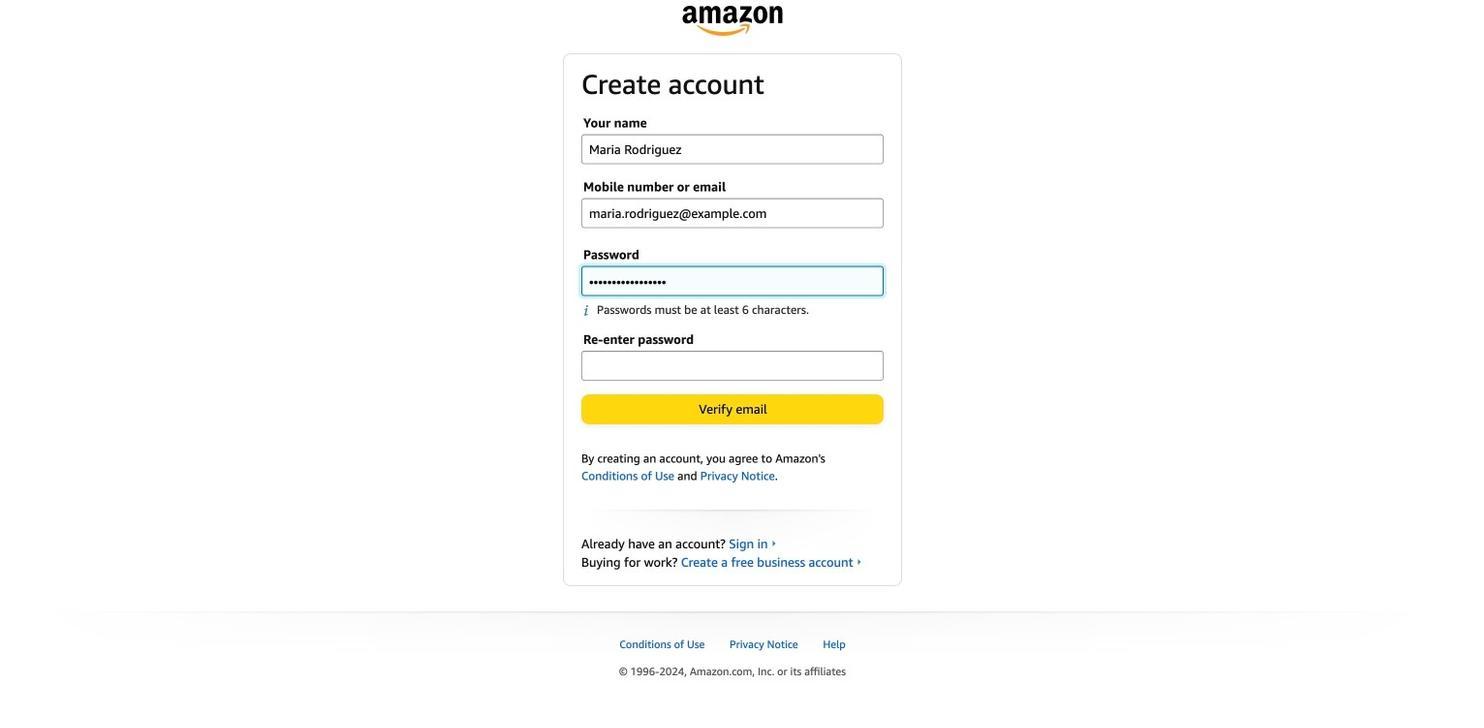 Task type: locate. For each thing, give the bounding box(es) containing it.
None email field
[[581, 198, 884, 228]]

At least 6 characters password field
[[581, 266, 884, 296]]

First and last name text field
[[581, 134, 884, 164]]

amazon image
[[683, 6, 783, 36]]

None password field
[[581, 351, 884, 381]]

None submit
[[582, 395, 883, 423]]



Task type: vqa. For each thing, say whether or not it's contained in the screenshot.
'Be'
no



Task type: describe. For each thing, give the bounding box(es) containing it.
alert image
[[583, 304, 597, 317]]



